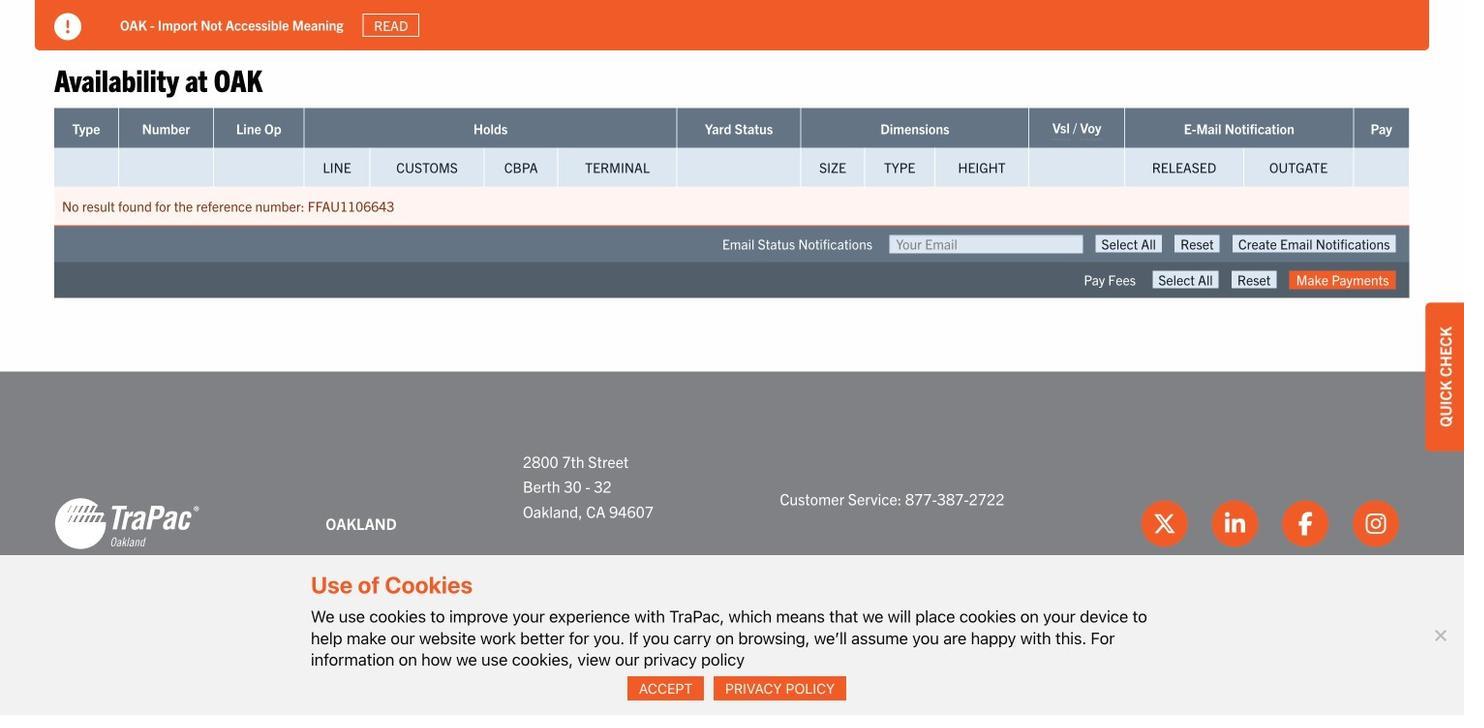 Task type: locate. For each thing, give the bounding box(es) containing it.
oakland image
[[54, 496, 200, 551]]

None button
[[1096, 235, 1163, 252], [1175, 235, 1220, 252], [1233, 235, 1397, 252], [1153, 271, 1219, 288], [1232, 271, 1277, 288], [1096, 235, 1163, 252], [1175, 235, 1220, 252], [1233, 235, 1397, 252], [1153, 271, 1219, 288], [1232, 271, 1277, 288]]

Your Email email field
[[890, 235, 1084, 253]]

footer
[[0, 372, 1465, 715]]



Task type: vqa. For each thing, say whether or not it's contained in the screenshot.
Your Email Email Field
yes



Task type: describe. For each thing, give the bounding box(es) containing it.
solid image
[[54, 13, 81, 40]]



